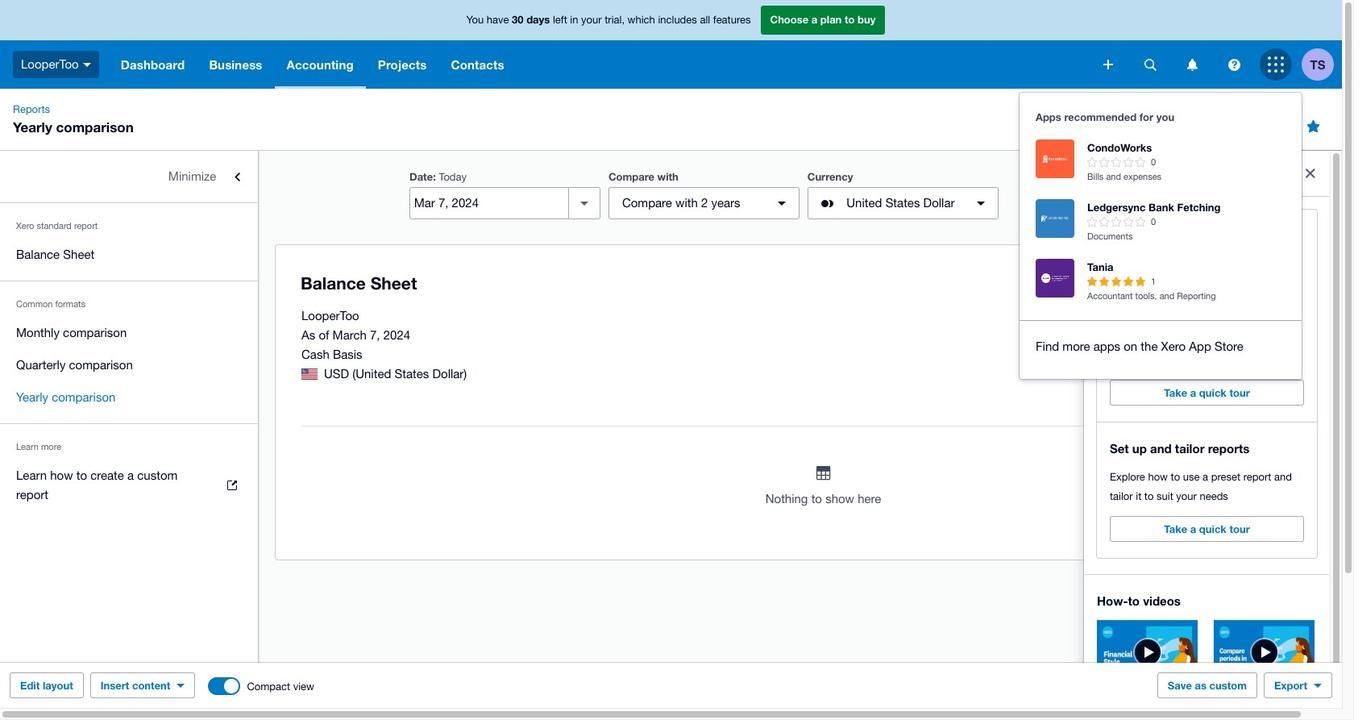 Task type: describe. For each thing, give the bounding box(es) containing it.
nothing
[[766, 492, 809, 506]]

bills
[[1088, 172, 1104, 181]]

to left use
[[1171, 471, 1181, 483]]

ts button
[[1302, 40, 1342, 89]]

yearly comparison
[[16, 390, 116, 404]]

tour for set up and tailor reports
[[1230, 522, 1250, 535]]

0 for ledgersync bank fetching
[[1151, 217, 1156, 227]]

1 horizontal spatial svg image
[[1187, 58, 1198, 71]]

mar 7, 2022
[[1281, 405, 1337, 417]]

yearly comparison link
[[0, 381, 258, 414]]

today
[[439, 171, 467, 183]]

learn for learn more
[[16, 442, 39, 452]]

set
[[1110, 441, 1129, 456]]

insert
[[101, 679, 129, 692]]

reporting
[[1177, 291, 1216, 301]]

7, for mar 7, 2022
[[1302, 405, 1311, 417]]

left
[[553, 14, 567, 26]]

account
[[1110, 248, 1157, 262]]

ledgersync bank fetching
[[1088, 201, 1221, 214]]

content
[[132, 679, 170, 692]]

monthly comparison link
[[0, 317, 258, 349]]

take for grouping
[[1165, 386, 1188, 399]]

accountant
[[1088, 291, 1133, 301]]

Report title field
[[297, 265, 1340, 302]]

learn for learn how to create a custom report
[[16, 468, 47, 482]]

choose a plan to buy
[[770, 13, 876, 26]]

2 horizontal spatial svg image
[[1268, 56, 1284, 73]]

balance sheet
[[16, 248, 95, 261]]

to inside learn how to create a custom report
[[76, 468, 87, 482]]

quick for set up and tailor reports
[[1200, 522, 1227, 535]]

monthly
[[16, 326, 60, 339]]

choose for choose a plan to buy
[[770, 13, 809, 26]]

create
[[90, 468, 124, 482]]

apps recommended for you
[[1036, 110, 1175, 123]]

accounting button
[[275, 40, 366, 89]]

as
[[302, 328, 315, 342]]

take a quick tour button for add auto grouping rules to account groups
[[1110, 380, 1305, 406]]

in for periods
[[1302, 701, 1311, 714]]

bank
[[1149, 201, 1175, 214]]

edit
[[20, 679, 40, 692]]

financial style reports button
[[1097, 620, 1198, 714]]

accountant tools, and reporting
[[1088, 291, 1216, 301]]

svg image inside "loopertoo" popup button
[[83, 63, 91, 67]]

2
[[702, 196, 709, 210]]

here
[[858, 492, 882, 506]]

Select end date field
[[411, 188, 569, 219]]

mar for mar 7, 2023
[[1184, 405, 1202, 417]]

to inside add auto grouping rules to account groups
[[1252, 228, 1264, 243]]

list of convenience dates image
[[569, 187, 601, 219]]

tailor inside explore how to use a preset report and tailor it to suit your needs
[[1110, 490, 1133, 502]]

view
[[293, 680, 314, 692]]

show
[[826, 492, 855, 506]]

united states dollar button
[[808, 187, 999, 219]]

explore how to use a preset report and tailor it to suit your needs
[[1110, 471, 1292, 502]]

a inside explore how to use a preset report and tailor it to suit your needs
[[1203, 471, 1209, 483]]

how for explore
[[1148, 471, 1168, 483]]

1 horizontal spatial tailor
[[1175, 441, 1205, 456]]

reports link
[[6, 102, 56, 118]]

reports
[[13, 103, 50, 115]]

1 vertical spatial yearly
[[16, 390, 48, 404]]

xero inside button
[[1162, 339, 1186, 353]]

groups
[[1160, 248, 1201, 262]]

tips and tricks
[[1097, 164, 1194, 181]]

mar 7, 2023
[[1184, 405, 1240, 417]]

cash
[[302, 348, 330, 361]]

xero standard report
[[16, 221, 98, 231]]

suit
[[1157, 490, 1174, 502]]

save as custom button
[[1158, 672, 1258, 698]]

of
[[319, 328, 329, 342]]

2024 inside report output element
[[1120, 405, 1143, 417]]

your inside explore how to use a preset report and tailor it to suit your needs
[[1177, 490, 1197, 502]]

take a quick tour for set up and tailor reports
[[1165, 522, 1250, 535]]

buy
[[858, 13, 876, 26]]

export
[[1275, 679, 1308, 692]]

1 vertical spatial states
[[395, 367, 429, 381]]

dashboard
[[121, 57, 185, 72]]

more
[[1086, 196, 1116, 210]]

for
[[1140, 110, 1154, 123]]

apps
[[1094, 339, 1121, 353]]

edit layout
[[20, 679, 73, 692]]

united states dollar
[[847, 196, 955, 210]]

date : today
[[410, 170, 467, 183]]

reports inside financial style reports
[[1097, 701, 1133, 714]]

comparison inside reports yearly comparison
[[56, 119, 134, 135]]

documents
[[1088, 231, 1133, 241]]

0 horizontal spatial svg image
[[1104, 60, 1113, 69]]

loopertoo for loopertoo
[[21, 57, 79, 71]]

periods
[[1261, 701, 1299, 714]]

to right it
[[1145, 490, 1154, 502]]

1
[[1151, 277, 1156, 286]]

7, inside "loopertoo as of march 7, 2024 cash basis"
[[370, 328, 380, 342]]

in for left
[[570, 14, 578, 26]]

loopertoo button
[[0, 40, 109, 89]]

custom inside button
[[1210, 679, 1247, 692]]

app
[[1190, 339, 1212, 353]]

compact
[[247, 680, 290, 692]]

2 horizontal spatial svg image
[[1228, 58, 1240, 71]]

reports up preset
[[1208, 441, 1250, 456]]

a down explore how to use a preset report and tailor it to suit your needs
[[1191, 522, 1197, 535]]

includes
[[658, 14, 697, 26]]

loopertoo for loopertoo as of march 7, 2024 cash basis
[[302, 309, 359, 323]]

choose dates and compare periods in xero reports
[[1214, 688, 1311, 720]]

save as custom
[[1168, 679, 1247, 692]]

and right tips
[[1129, 164, 1153, 181]]

banner containing ts
[[0, 0, 1342, 398]]

quick for add auto grouping rules to account groups
[[1200, 386, 1227, 399]]

expenses
[[1124, 172, 1162, 181]]

add auto grouping rules to account groups
[[1110, 228, 1264, 262]]

auto
[[1137, 228, 1162, 243]]

update button
[[1136, 187, 1199, 219]]

features
[[713, 14, 751, 26]]

projects button
[[366, 40, 439, 89]]

yearly inside reports yearly comparison
[[13, 119, 52, 135]]

learn more
[[16, 442, 61, 452]]



Task type: locate. For each thing, give the bounding box(es) containing it.
in down export popup button
[[1302, 701, 1311, 714]]

formats
[[55, 299, 85, 309]]

all
[[700, 14, 710, 26]]

a inside banner
[[812, 13, 818, 26]]

1 0 from the top
[[1151, 157, 1156, 167]]

yearly down reports link
[[13, 119, 52, 135]]

comparison inside monthly comparison 'link'
[[63, 326, 127, 339]]

mar left 2023
[[1184, 405, 1202, 417]]

1 vertical spatial loopertoo
[[302, 309, 359, 323]]

tailor left it
[[1110, 490, 1133, 502]]

report for learn how to create a custom report
[[16, 488, 48, 502]]

how for learn
[[50, 468, 73, 482]]

0 up expenses
[[1151, 157, 1156, 167]]

xero left standard
[[16, 221, 34, 231]]

states inside popup button
[[886, 196, 920, 210]]

to inside banner
[[845, 13, 855, 26]]

compare with 2 years
[[623, 196, 741, 210]]

report help panel close image
[[1295, 157, 1327, 189]]

svg image
[[1145, 58, 1157, 71], [1228, 58, 1240, 71], [83, 63, 91, 67]]

1 horizontal spatial more
[[1063, 339, 1091, 353]]

0 vertical spatial tailor
[[1175, 441, 1205, 456]]

0 horizontal spatial how
[[50, 468, 73, 482]]

2024 inside "loopertoo as of march 7, 2024 cash basis"
[[384, 328, 410, 342]]

2 tour from the top
[[1230, 522, 1250, 535]]

1 horizontal spatial 2024
[[1120, 405, 1143, 417]]

2 vertical spatial xero
[[1214, 714, 1238, 720]]

7, up "set"
[[1108, 405, 1117, 417]]

to
[[845, 13, 855, 26], [1252, 228, 1264, 243], [76, 468, 87, 482], [1171, 471, 1181, 483], [1145, 490, 1154, 502], [812, 492, 823, 506], [1128, 593, 1140, 608]]

banner
[[0, 0, 1342, 398]]

7, right march
[[370, 328, 380, 342]]

choose left plan at the top of page
[[770, 13, 809, 26]]

more down 'yearly comparison'
[[41, 442, 61, 452]]

7, left 2023
[[1205, 405, 1214, 417]]

mar for mar 7, 2024
[[1087, 405, 1105, 417]]

a right use
[[1203, 471, 1209, 483]]

1 horizontal spatial how
[[1148, 471, 1168, 483]]

tailor
[[1175, 441, 1205, 456], [1110, 490, 1133, 502]]

ts
[[1311, 57, 1326, 71]]

2024 up usd (united states dollar)
[[384, 328, 410, 342]]

you
[[466, 14, 484, 26]]

0 vertical spatial more
[[1063, 339, 1091, 353]]

usd (united states dollar)
[[324, 367, 467, 381]]

take a quick tour button down needs
[[1110, 516, 1305, 542]]

0 horizontal spatial xero
[[16, 221, 34, 231]]

your down use
[[1177, 490, 1197, 502]]

0 vertical spatial 0
[[1151, 157, 1156, 167]]

7, for mar 7, 2024
[[1108, 405, 1117, 417]]

export button
[[1264, 672, 1333, 698]]

1 vertical spatial quick
[[1200, 522, 1227, 535]]

and right bills
[[1107, 172, 1122, 181]]

take a quick tour button
[[1110, 380, 1305, 406], [1110, 516, 1305, 542]]

videos
[[1143, 593, 1181, 608]]

more for find
[[1063, 339, 1091, 353]]

1 horizontal spatial svg image
[[1145, 58, 1157, 71]]

to left videos
[[1128, 593, 1140, 608]]

custom right create at the left bottom of page
[[137, 468, 178, 482]]

choose inside banner
[[770, 13, 809, 26]]

0 vertical spatial 2024
[[384, 328, 410, 342]]

1 horizontal spatial choose
[[1214, 688, 1253, 701]]

2 0 from the top
[[1151, 217, 1156, 227]]

1 horizontal spatial loopertoo
[[302, 309, 359, 323]]

monthly comparison
[[16, 326, 127, 339]]

how-
[[1097, 593, 1128, 608]]

comparison down the "quarterly comparison"
[[52, 390, 116, 404]]

how inside explore how to use a preset report and tailor it to suit your needs
[[1148, 471, 1168, 483]]

2 take from the top
[[1165, 522, 1188, 535]]

balance
[[16, 248, 60, 261]]

2 take a quick tour button from the top
[[1110, 516, 1305, 542]]

report inside explore how to use a preset report and tailor it to suit your needs
[[1244, 471, 1272, 483]]

1 vertical spatial with
[[676, 196, 698, 210]]

0 horizontal spatial states
[[395, 367, 429, 381]]

1 tour from the top
[[1230, 386, 1250, 399]]

0 horizontal spatial report
[[16, 488, 48, 502]]

2 horizontal spatial mar
[[1281, 405, 1299, 417]]

1 vertical spatial custom
[[1210, 679, 1247, 692]]

2 quick from the top
[[1200, 522, 1227, 535]]

xero inside the choose dates and compare periods in xero reports
[[1214, 714, 1238, 720]]

7, for mar 7, 2023
[[1205, 405, 1214, 417]]

0 horizontal spatial your
[[581, 14, 602, 26]]

take up mar 7, 2023
[[1165, 386, 1188, 399]]

1 vertical spatial tailor
[[1110, 490, 1133, 502]]

0 vertical spatial custom
[[137, 468, 178, 482]]

up
[[1133, 441, 1147, 456]]

0 vertical spatial learn
[[16, 442, 39, 452]]

1 horizontal spatial your
[[1177, 490, 1197, 502]]

with left 2 at right
[[676, 196, 698, 210]]

yearly
[[13, 119, 52, 135], [16, 390, 48, 404]]

and right up at bottom
[[1151, 441, 1172, 456]]

1 quick from the top
[[1200, 386, 1227, 399]]

and inside explore how to use a preset report and tailor it to suit your needs
[[1275, 471, 1292, 483]]

compare
[[1214, 701, 1259, 714]]

1 take from the top
[[1165, 386, 1188, 399]]

1 vertical spatial 0
[[1151, 217, 1156, 227]]

tools,
[[1136, 291, 1158, 301]]

report output element
[[302, 397, 1347, 540]]

1 vertical spatial take a quick tour button
[[1110, 516, 1305, 542]]

dollar
[[924, 196, 955, 210]]

7, left the 2022
[[1302, 405, 1311, 417]]

0 vertical spatial in
[[570, 14, 578, 26]]

tour for add auto grouping rules to account groups
[[1230, 386, 1250, 399]]

march
[[333, 328, 367, 342]]

xero down save as custom
[[1214, 714, 1238, 720]]

mar down apps
[[1087, 405, 1105, 417]]

2 vertical spatial report
[[16, 488, 48, 502]]

2023
[[1217, 405, 1240, 417]]

explore
[[1110, 471, 1146, 483]]

save
[[1168, 679, 1192, 692]]

in
[[570, 14, 578, 26], [1302, 701, 1311, 714]]

0 horizontal spatial mar
[[1087, 405, 1105, 417]]

and right preset
[[1275, 471, 1292, 483]]

take
[[1165, 386, 1188, 399], [1165, 522, 1188, 535]]

financial style reports
[[1097, 688, 1169, 714]]

report inside learn how to create a custom report
[[16, 488, 48, 502]]

svg image
[[1268, 56, 1284, 73], [1187, 58, 1198, 71], [1104, 60, 1113, 69]]

as
[[1195, 679, 1207, 692]]

0 vertical spatial xero
[[16, 221, 34, 231]]

common
[[16, 299, 53, 309]]

1 horizontal spatial xero
[[1162, 339, 1186, 353]]

find more apps on the xero app store button
[[1020, 331, 1302, 363]]

1 vertical spatial tour
[[1230, 522, 1250, 535]]

choose for choose dates and compare periods in xero reports
[[1214, 688, 1253, 701]]

how
[[50, 468, 73, 482], [1148, 471, 1168, 483]]

states left dollar
[[886, 196, 920, 210]]

find more apps on the xero app store group
[[1020, 93, 1302, 398]]

0 horizontal spatial custom
[[137, 468, 178, 482]]

1 horizontal spatial in
[[1302, 701, 1311, 714]]

1 vertical spatial learn
[[16, 468, 47, 482]]

0 vertical spatial quick
[[1200, 386, 1227, 399]]

reports down dates
[[1240, 714, 1277, 720]]

1 horizontal spatial mar
[[1184, 405, 1202, 417]]

and right tools,
[[1160, 291, 1175, 301]]

0 vertical spatial choose
[[770, 13, 809, 26]]

bills and expenses
[[1088, 172, 1162, 181]]

a inside learn how to create a custom report
[[127, 468, 134, 482]]

custom up compare
[[1210, 679, 1247, 692]]

report up sheet
[[74, 221, 98, 231]]

reports inside the choose dates and compare periods in xero reports
[[1240, 714, 1277, 720]]

2024
[[384, 328, 410, 342], [1120, 405, 1143, 417]]

0 horizontal spatial tailor
[[1110, 490, 1133, 502]]

tour up 2023
[[1230, 386, 1250, 399]]

compare for compare with 2 years
[[623, 196, 673, 210]]

1 take a quick tour button from the top
[[1110, 380, 1305, 406]]

report for explore how to use a preset report and tailor it to suit your needs
[[1244, 471, 1272, 483]]

date
[[410, 170, 433, 183]]

your inside you have 30 days left in your trial, which includes all features
[[581, 14, 602, 26]]

and right dates
[[1286, 688, 1305, 701]]

choose inside the choose dates and compare periods in xero reports
[[1214, 688, 1253, 701]]

report
[[74, 221, 98, 231], [1244, 471, 1272, 483], [16, 488, 48, 502]]

xero right the
[[1162, 339, 1186, 353]]

0 vertical spatial report
[[74, 221, 98, 231]]

0 horizontal spatial more
[[41, 442, 61, 452]]

take a quick tour button for set up and tailor reports
[[1110, 516, 1305, 542]]

basis
[[333, 348, 362, 361]]

1 vertical spatial compare
[[623, 196, 673, 210]]

recommended
[[1065, 110, 1137, 123]]

nothing to show here
[[766, 492, 882, 506]]

1 vertical spatial more
[[41, 442, 61, 452]]

find more apps on the xero app store
[[1036, 339, 1244, 353]]

0 vertical spatial take a quick tour
[[1165, 386, 1250, 399]]

loopertoo up of
[[302, 309, 359, 323]]

and inside the choose dates and compare periods in xero reports
[[1286, 688, 1305, 701]]

insert content button
[[90, 672, 195, 698]]

a right create at the left bottom of page
[[127, 468, 134, 482]]

a left plan at the top of page
[[812, 13, 818, 26]]

1 vertical spatial take
[[1165, 522, 1188, 535]]

2022
[[1313, 405, 1337, 417]]

0 up auto
[[1151, 217, 1156, 227]]

comparison inside quarterly comparison link
[[69, 358, 133, 372]]

2 mar from the left
[[1184, 405, 1202, 417]]

1 vertical spatial choose
[[1214, 688, 1253, 701]]

loopertoo up reports
[[21, 57, 79, 71]]

0 horizontal spatial in
[[570, 14, 578, 26]]

0 vertical spatial take
[[1165, 386, 1188, 399]]

0 vertical spatial compare
[[609, 170, 655, 183]]

states left dollar)
[[395, 367, 429, 381]]

mar for mar 7, 2022
[[1281, 405, 1299, 417]]

add
[[1110, 228, 1133, 243]]

how down learn more
[[50, 468, 73, 482]]

quarterly comparison
[[16, 358, 133, 372]]

find
[[1036, 339, 1060, 353]]

take down suit
[[1165, 522, 1188, 535]]

how up suit
[[1148, 471, 1168, 483]]

2 take a quick tour from the top
[[1165, 522, 1250, 535]]

0 horizontal spatial svg image
[[83, 63, 91, 67]]

1 vertical spatial in
[[1302, 701, 1311, 714]]

comparison down 'formats'
[[63, 326, 127, 339]]

remove from favorites image
[[1297, 110, 1330, 142]]

1 take a quick tour from the top
[[1165, 386, 1250, 399]]

how inside learn how to create a custom report
[[50, 468, 73, 482]]

more right find
[[1063, 339, 1091, 353]]

take a quick tour for add auto grouping rules to account groups
[[1165, 386, 1250, 399]]

1 vertical spatial your
[[1177, 490, 1197, 502]]

learn how to create a custom report link
[[0, 460, 258, 511]]

1 horizontal spatial states
[[886, 196, 920, 210]]

to left buy
[[845, 13, 855, 26]]

mar left the 2022
[[1281, 405, 1299, 417]]

yearly down "quarterly"
[[16, 390, 48, 404]]

0 vertical spatial your
[[581, 14, 602, 26]]

0 vertical spatial tour
[[1230, 386, 1250, 399]]

2 horizontal spatial report
[[1244, 471, 1272, 483]]

dates
[[1256, 688, 1283, 701]]

days
[[527, 13, 550, 26]]

in right the left
[[570, 14, 578, 26]]

learn down learn more
[[16, 468, 47, 482]]

compare down compare with
[[623, 196, 673, 210]]

1 learn from the top
[[16, 442, 39, 452]]

take a quick tour down needs
[[1165, 522, 1250, 535]]

comparison for yearly comparison
[[52, 390, 116, 404]]

compare for compare with
[[609, 170, 655, 183]]

compare up compare with 2 years
[[609, 170, 655, 183]]

comparison down monthly comparison 'link'
[[69, 358, 133, 372]]

quick up mar 7, 2023
[[1200, 386, 1227, 399]]

more inside button
[[1063, 339, 1091, 353]]

layout
[[43, 679, 73, 692]]

more for learn
[[41, 442, 61, 452]]

quarterly comparison link
[[0, 349, 258, 381]]

a up mar 7, 2023
[[1191, 386, 1197, 399]]

projects
[[378, 57, 427, 72]]

2 horizontal spatial xero
[[1214, 714, 1238, 720]]

1 vertical spatial 2024
[[1120, 405, 1143, 417]]

0 for condoworks
[[1151, 157, 1156, 167]]

0 horizontal spatial choose
[[770, 13, 809, 26]]

your
[[581, 14, 602, 26], [1177, 490, 1197, 502]]

which
[[628, 14, 655, 26]]

years
[[712, 196, 741, 210]]

learn down 'yearly comparison'
[[16, 442, 39, 452]]

report right preset
[[1244, 471, 1272, 483]]

2 learn from the top
[[16, 468, 47, 482]]

trial,
[[605, 14, 625, 26]]

app recommendations element
[[1020, 131, 1302, 398]]

compact view
[[247, 680, 314, 692]]

quick down needs
[[1200, 522, 1227, 535]]

comparison inside yearly comparison link
[[52, 390, 116, 404]]

insert content
[[101, 679, 170, 692]]

to left create at the left bottom of page
[[76, 468, 87, 482]]

1 horizontal spatial custom
[[1210, 679, 1247, 692]]

style
[[1145, 688, 1169, 701]]

you
[[1157, 110, 1175, 123]]

business button
[[197, 40, 275, 89]]

0 vertical spatial with
[[658, 170, 679, 183]]

0 horizontal spatial 2024
[[384, 328, 410, 342]]

1 mar from the left
[[1087, 405, 1105, 417]]

to left show
[[812, 492, 823, 506]]

1 horizontal spatial report
[[74, 221, 98, 231]]

in inside the choose dates and compare periods in xero reports
[[1302, 701, 1311, 714]]

comparison for quarterly comparison
[[69, 358, 133, 372]]

tailor up use
[[1175, 441, 1205, 456]]

learn inside learn how to create a custom report
[[16, 468, 47, 482]]

currency
[[808, 170, 854, 183]]

take a quick tour
[[1165, 386, 1250, 399], [1165, 522, 1250, 535]]

take a quick tour up mar 7, 2023
[[1165, 386, 1250, 399]]

2024 up up at bottom
[[1120, 405, 1143, 417]]

0 vertical spatial take a quick tour button
[[1110, 380, 1305, 406]]

your left trial,
[[581, 14, 602, 26]]

mar
[[1087, 405, 1105, 417], [1184, 405, 1202, 417], [1281, 405, 1299, 417]]

to inside report output element
[[812, 492, 823, 506]]

loopertoo inside "loopertoo as of march 7, 2024 cash basis"
[[302, 309, 359, 323]]

contacts
[[451, 57, 504, 72]]

tour down preset
[[1230, 522, 1250, 535]]

dashboard link
[[109, 40, 197, 89]]

1 vertical spatial report
[[1244, 471, 1272, 483]]

choose right as
[[1214, 688, 1253, 701]]

contacts button
[[439, 40, 517, 89]]

with for compare with
[[658, 170, 679, 183]]

tricks
[[1157, 164, 1194, 181]]

update
[[1146, 196, 1188, 210]]

with for compare with 2 years
[[676, 196, 698, 210]]

reports left 'style'
[[1097, 701, 1133, 714]]

comparison for monthly comparison
[[63, 326, 127, 339]]

comparison up "minimize" button
[[56, 119, 134, 135]]

on
[[1124, 339, 1138, 353]]

apps
[[1036, 110, 1062, 123]]

take a quick tour button down app
[[1110, 380, 1305, 406]]

custom inside learn how to create a custom report
[[137, 468, 178, 482]]

and
[[1129, 164, 1153, 181], [1107, 172, 1122, 181], [1160, 291, 1175, 301], [1151, 441, 1172, 456], [1275, 471, 1292, 483], [1286, 688, 1305, 701]]

0 vertical spatial yearly
[[13, 119, 52, 135]]

to right rules
[[1252, 228, 1264, 243]]

take for and
[[1165, 522, 1188, 535]]

report down learn more
[[16, 488, 48, 502]]

0 horizontal spatial loopertoo
[[21, 57, 79, 71]]

accounting
[[287, 57, 354, 72]]

3 mar from the left
[[1281, 405, 1299, 417]]

custom
[[137, 468, 178, 482], [1210, 679, 1247, 692]]

1 vertical spatial take a quick tour
[[1165, 522, 1250, 535]]

with up compare with 2 years
[[658, 170, 679, 183]]

loopertoo inside popup button
[[21, 57, 79, 71]]

more
[[1063, 339, 1091, 353], [41, 442, 61, 452]]

plan
[[821, 13, 842, 26]]

0 vertical spatial states
[[886, 196, 920, 210]]

in inside you have 30 days left in your trial, which includes all features
[[570, 14, 578, 26]]

dollar)
[[433, 367, 467, 381]]

you have 30 days left in your trial, which includes all features
[[466, 13, 751, 26]]

1 vertical spatial xero
[[1162, 339, 1186, 353]]

have
[[487, 14, 509, 26]]

0 vertical spatial loopertoo
[[21, 57, 79, 71]]



Task type: vqa. For each thing, say whether or not it's contained in the screenshot.
the it
yes



